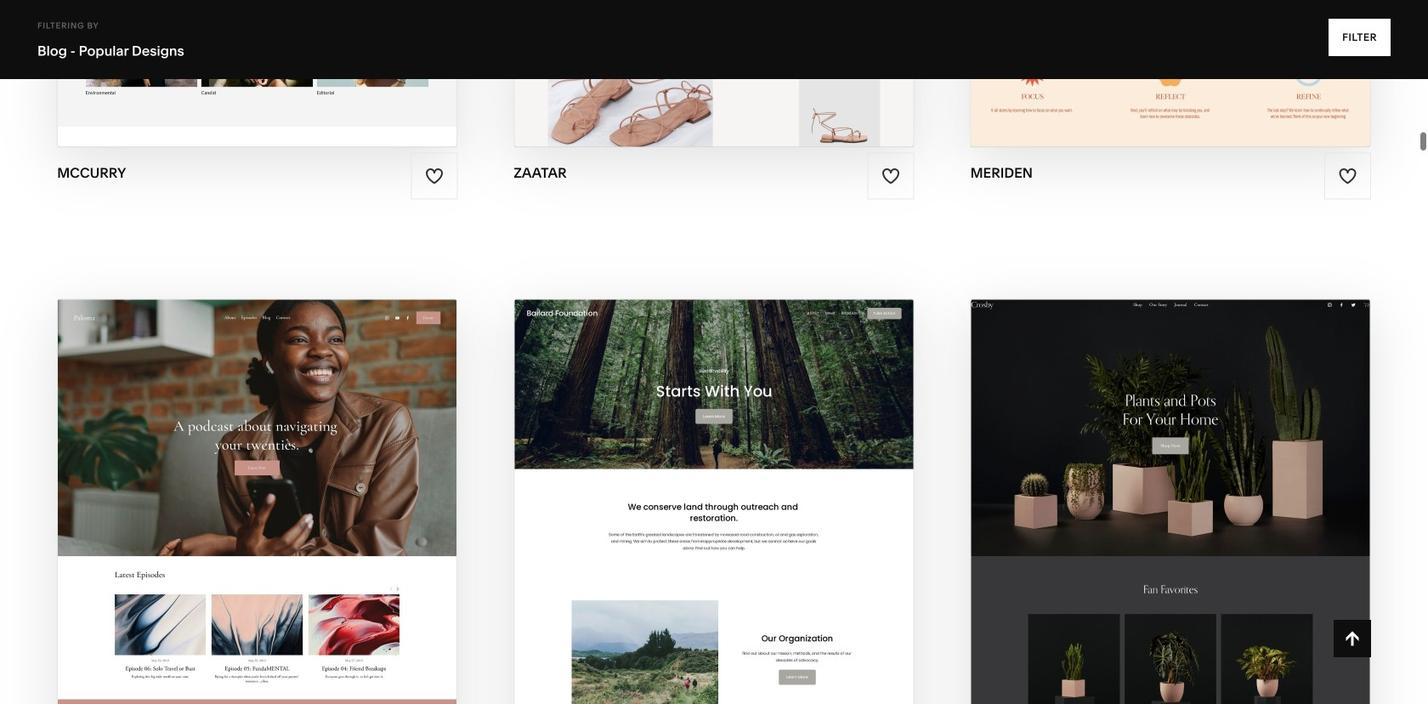 Task type: describe. For each thing, give the bounding box(es) containing it.
add mccurry to your favorites list image
[[425, 167, 444, 185]]

meriden image
[[971, 0, 1370, 147]]

back to top image
[[1343, 629, 1362, 648]]

bailard image
[[515, 300, 914, 704]]

zaatar image
[[515, 0, 914, 147]]



Task type: vqa. For each thing, say whether or not it's contained in the screenshot.
on
no



Task type: locate. For each thing, give the bounding box(es) containing it.
crosby image
[[971, 300, 1370, 704]]

add zaatar to your favorites list image
[[882, 167, 900, 185]]

paloma image
[[58, 300, 457, 704]]

add meriden to your favorites list image
[[1339, 167, 1357, 185]]

mccurry image
[[58, 0, 457, 147]]



